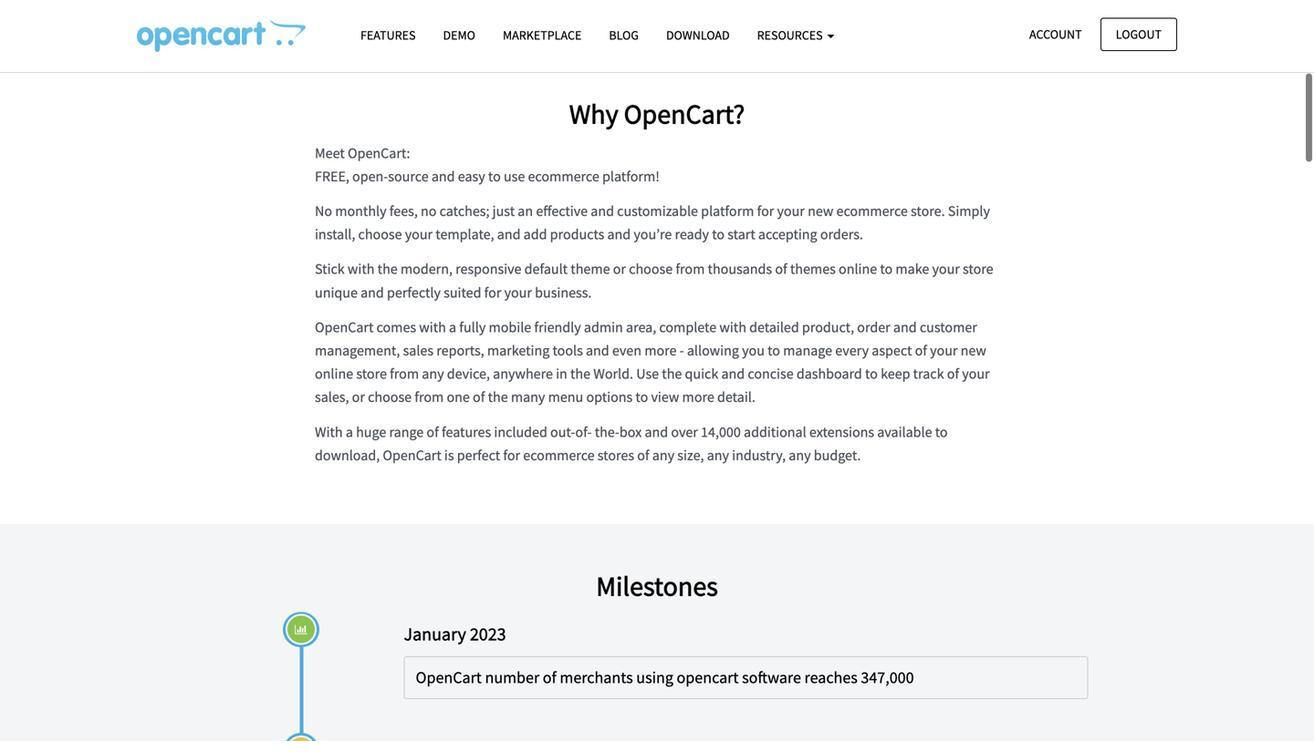 Task type: describe. For each thing, give the bounding box(es) containing it.
over
[[671, 423, 698, 442]]

is inside with a huge range of features included out-of- the-box and over 14,000 additional extensions available to download, opencart is perfect for ecommerce stores of any size, any industry, any budget.
[[444, 447, 454, 465]]

quick
[[685, 365, 719, 383]]

your right make
[[932, 260, 960, 279]]

out-
[[550, 423, 575, 442]]

range
[[389, 423, 424, 442]]

simply
[[948, 202, 990, 220]]

catches;
[[440, 202, 490, 220]]

or inside opencart comes with a fully mobile friendly admin area, complete with detailed product, order and customer management, sales reports, marketing tools and even more - allowing you to manage every aspect of your new online store from any device, anywhere in the world. use the quick and concise dashboard to keep track of your sales, or choose from one of the many menu options to view more detail.
[[352, 389, 365, 407]]

resources
[[757, 27, 825, 43]]

tools
[[553, 342, 583, 360]]

choose inside stick with the modern, responsive default theme or choose from thousands of themes online to make your store unique and perfectly suited for your business.
[[629, 260, 673, 279]]

looks
[[580, 7, 613, 26]]

the public side or "storefront" of opencart looks very professional and ready to sell almost as soon as it is installed.
[[315, 7, 957, 49]]

marketplace
[[503, 27, 582, 43]]

monthly
[[335, 202, 387, 220]]

menu
[[548, 389, 583, 407]]

1 horizontal spatial with
[[419, 318, 446, 337]]

install,
[[315, 226, 355, 244]]

budget.
[[814, 447, 861, 465]]

huge
[[356, 423, 386, 442]]

account
[[1030, 26, 1082, 42]]

or inside the public side or "storefront" of opencart looks very professional and ready to sell almost as soon as it is installed.
[[410, 7, 423, 26]]

any down 14,000
[[707, 447, 729, 465]]

stick with the modern, responsive default theme or choose from thousands of themes online to make your store unique and perfectly suited for your business.
[[315, 260, 994, 302]]

new inside no monthly fees, no catches; just an effective and customizable platform for your new ecommerce store. simply install, choose your template, and add products and you're ready to start accepting orders.
[[808, 202, 834, 220]]

"storefront"
[[426, 7, 500, 26]]

of right one
[[473, 389, 485, 407]]

products
[[550, 226, 604, 244]]

just
[[493, 202, 515, 220]]

features link
[[347, 19, 429, 51]]

store.
[[911, 202, 945, 220]]

perfectly
[[387, 284, 441, 302]]

default
[[524, 260, 568, 279]]

friendly
[[534, 318, 581, 337]]

platform
[[701, 202, 754, 220]]

and inside the public side or "storefront" of opencart looks very professional and ready to sell almost as soon as it is installed.
[[723, 7, 746, 26]]

you're
[[634, 226, 672, 244]]

accepting
[[758, 226, 817, 244]]

detailed
[[749, 318, 799, 337]]

of-
[[575, 423, 592, 442]]

to inside with a huge range of features included out-of- the-box and over 14,000 additional extensions available to download, opencart is perfect for ecommerce stores of any size, any industry, any budget.
[[935, 423, 948, 442]]

opencart inside the public side or "storefront" of opencart looks very professional and ready to sell almost as soon as it is installed.
[[518, 7, 577, 26]]

track
[[913, 365, 944, 383]]

for for from
[[484, 284, 501, 302]]

ready inside the public side or "storefront" of opencart looks very professional and ready to sell almost as soon as it is installed.
[[749, 7, 784, 26]]

order
[[857, 318, 891, 337]]

why
[[569, 97, 618, 131]]

size,
[[677, 447, 704, 465]]

fees,
[[389, 202, 418, 220]]

to left keep
[[865, 365, 878, 383]]

ready inside no monthly fees, no catches; just an effective and customizable platform for your new ecommerce store. simply install, choose your template, and add products and you're ready to start accepting orders.
[[675, 226, 709, 244]]

why opencart?
[[569, 97, 745, 131]]

1 as from the left
[[871, 7, 884, 26]]

industry,
[[732, 447, 786, 465]]

included
[[494, 423, 547, 442]]

to left view
[[636, 389, 648, 407]]

store inside opencart comes with a fully mobile friendly admin area, complete with detailed product, order and customer management, sales reports, marketing tools and even more - allowing you to manage every aspect of your new online store from any device, anywhere in the world. use the quick and concise dashboard to keep track of your sales, or choose from one of the many menu options to view more detail.
[[356, 365, 387, 383]]

reaches
[[805, 668, 858, 689]]

your down no
[[405, 226, 433, 244]]

free,
[[315, 167, 349, 186]]

theme
[[571, 260, 610, 279]]

of inside stick with the modern, responsive default theme or choose from thousands of themes online to make your store unique and perfectly suited for your business.
[[775, 260, 787, 279]]

with a huge range of features included out-of- the-box and over 14,000 additional extensions available to download, opencart is perfect for ecommerce stores of any size, any industry, any budget.
[[315, 423, 948, 465]]

1 vertical spatial more
[[682, 389, 714, 407]]

sell
[[802, 7, 823, 26]]

and up detail.
[[721, 365, 745, 383]]

any down additional
[[789, 447, 811, 465]]

use
[[636, 365, 659, 383]]

logout
[[1116, 26, 1162, 42]]

no
[[315, 202, 332, 220]]

blog
[[609, 27, 639, 43]]

options
[[586, 389, 633, 407]]

perfect
[[457, 447, 500, 465]]

area,
[[626, 318, 656, 337]]

2 as from the left
[[920, 7, 933, 26]]

business.
[[535, 284, 592, 302]]

additional
[[744, 423, 806, 442]]

and inside with a huge range of features included out-of- the-box and over 14,000 additional extensions available to download, opencart is perfect for ecommerce stores of any size, any industry, any budget.
[[645, 423, 668, 442]]

milestones
[[596, 569, 718, 604]]

347,000
[[861, 668, 914, 689]]

to inside no monthly fees, no catches; just an effective and customizable platform for your new ecommerce store. simply install, choose your template, and add products and you're ready to start accepting orders.
[[712, 226, 725, 244]]

choose inside no monthly fees, no catches; just an effective and customizable platform for your new ecommerce store. simply install, choose your template, and add products and you're ready to start accepting orders.
[[358, 226, 402, 244]]

of right "range"
[[427, 423, 439, 442]]

demo
[[443, 27, 475, 43]]

marketing
[[487, 342, 550, 360]]

keep
[[881, 365, 910, 383]]

0 vertical spatial more
[[645, 342, 677, 360]]

opencart?
[[624, 97, 745, 131]]

the-
[[595, 423, 620, 442]]

effective
[[536, 202, 588, 220]]

source
[[388, 167, 429, 186]]

online inside stick with the modern, responsive default theme or choose from thousands of themes online to make your store unique and perfectly suited for your business.
[[839, 260, 877, 279]]

and up aspect
[[893, 318, 917, 337]]

14,000
[[701, 423, 741, 442]]

opencart inside with a huge range of features included out-of- the-box and over 14,000 additional extensions available to download, opencart is perfect for ecommerce stores of any size, any industry, any budget.
[[383, 447, 441, 465]]

no
[[421, 202, 437, 220]]

marketplace link
[[489, 19, 595, 51]]

choose inside opencart comes with a fully mobile friendly admin area, complete with detailed product, order and customer management, sales reports, marketing tools and even more - allowing you to manage every aspect of your new online store from any device, anywhere in the world. use the quick and concise dashboard to keep track of your sales, or choose from one of the many menu options to view more detail.
[[368, 389, 412, 407]]

and inside stick with the modern, responsive default theme or choose from thousands of themes online to make your store unique and perfectly suited for your business.
[[361, 284, 384, 302]]

2023
[[470, 623, 506, 646]]

meet opencart: free, open-source and easy to use ecommerce platform!
[[315, 144, 660, 186]]

it
[[936, 7, 945, 26]]

side
[[382, 7, 407, 26]]



Task type: locate. For each thing, give the bounding box(es) containing it.
public
[[341, 7, 379, 26]]

0 vertical spatial store
[[963, 260, 994, 279]]

choose up "range"
[[368, 389, 412, 407]]

1 vertical spatial from
[[390, 365, 419, 383]]

from inside stick with the modern, responsive default theme or choose from thousands of themes online to make your store unique and perfectly suited for your business.
[[676, 260, 705, 279]]

sales,
[[315, 389, 349, 407]]

0 vertical spatial for
[[757, 202, 774, 220]]

extensions
[[809, 423, 874, 442]]

complete
[[659, 318, 717, 337]]

customer
[[920, 318, 977, 337]]

customizable
[[617, 202, 698, 220]]

new down the customer at right top
[[961, 342, 987, 360]]

start
[[728, 226, 755, 244]]

0 vertical spatial ready
[[749, 7, 784, 26]]

your
[[777, 202, 805, 220], [405, 226, 433, 244], [932, 260, 960, 279], [504, 284, 532, 302], [930, 342, 958, 360], [962, 365, 990, 383]]

online inside opencart comes with a fully mobile friendly admin area, complete with detailed product, order and customer management, sales reports, marketing tools and even more - allowing you to manage every aspect of your new online store from any device, anywhere in the world. use the quick and concise dashboard to keep track of your sales, or choose from one of the many menu options to view more detail.
[[315, 365, 353, 383]]

a right with
[[346, 423, 353, 442]]

ecommerce up effective
[[528, 167, 599, 186]]

january 2023
[[404, 623, 506, 646]]

view
[[651, 389, 679, 407]]

professional
[[645, 7, 720, 26]]

one
[[447, 389, 470, 407]]

0 horizontal spatial a
[[346, 423, 353, 442]]

0 vertical spatial from
[[676, 260, 705, 279]]

or
[[410, 7, 423, 26], [613, 260, 626, 279], [352, 389, 365, 407]]

0 vertical spatial is
[[948, 7, 957, 26]]

ecommerce
[[528, 167, 599, 186], [836, 202, 908, 220], [523, 447, 595, 465]]

is
[[948, 7, 957, 26], [444, 447, 454, 465]]

to up resources
[[786, 7, 799, 26]]

of left themes
[[775, 260, 787, 279]]

1 vertical spatial is
[[444, 447, 454, 465]]

and inside meet opencart: free, open-source and easy to use ecommerce platform!
[[432, 167, 455, 186]]

1 vertical spatial or
[[613, 260, 626, 279]]

new up orders.
[[808, 202, 834, 220]]

or right side
[[410, 7, 423, 26]]

open-
[[352, 167, 388, 186]]

store inside stick with the modern, responsive default theme or choose from thousands of themes online to make your store unique and perfectly suited for your business.
[[963, 260, 994, 279]]

0 vertical spatial online
[[839, 260, 877, 279]]

opencart down january 2023
[[416, 668, 482, 689]]

reports,
[[436, 342, 484, 360]]

and right box
[[645, 423, 668, 442]]

very
[[616, 7, 642, 26]]

meet
[[315, 144, 345, 162]]

mobile
[[489, 318, 531, 337]]

or right "theme"
[[613, 260, 626, 279]]

for inside stick with the modern, responsive default theme or choose from thousands of themes online to make your store unique and perfectly suited for your business.
[[484, 284, 501, 302]]

1 vertical spatial ready
[[675, 226, 709, 244]]

store down simply
[[963, 260, 994, 279]]

of inside the public side or "storefront" of opencart looks very professional and ready to sell almost as soon as it is installed.
[[503, 7, 515, 26]]

is down features at the bottom left of page
[[444, 447, 454, 465]]

stick
[[315, 260, 345, 279]]

opencart number of merchants using opencart software reaches 347,000
[[416, 668, 914, 689]]

0 horizontal spatial is
[[444, 447, 454, 465]]

as left soon
[[871, 7, 884, 26]]

online down orders.
[[839, 260, 877, 279]]

with up "allowing"
[[720, 318, 746, 337]]

0 vertical spatial choose
[[358, 226, 402, 244]]

your up the mobile
[[504, 284, 532, 302]]

any left size,
[[652, 447, 675, 465]]

suited
[[444, 284, 481, 302]]

1 horizontal spatial store
[[963, 260, 994, 279]]

demo link
[[429, 19, 489, 51]]

ready right the you're
[[675, 226, 709, 244]]

add
[[524, 226, 547, 244]]

2 vertical spatial for
[[503, 447, 520, 465]]

the up view
[[662, 365, 682, 383]]

to inside meet opencart: free, open-source and easy to use ecommerce platform!
[[488, 167, 501, 186]]

thousands
[[708, 260, 772, 279]]

1 horizontal spatial is
[[948, 7, 957, 26]]

1 vertical spatial store
[[356, 365, 387, 383]]

and left the you're
[[607, 226, 631, 244]]

1 vertical spatial for
[[484, 284, 501, 302]]

more left -
[[645, 342, 677, 360]]

to inside stick with the modern, responsive default theme or choose from thousands of themes online to make your store unique and perfectly suited for your business.
[[880, 260, 893, 279]]

with inside stick with the modern, responsive default theme or choose from thousands of themes online to make your store unique and perfectly suited for your business.
[[348, 260, 375, 279]]

1 horizontal spatial for
[[503, 447, 520, 465]]

merchants
[[560, 668, 633, 689]]

to right available at bottom right
[[935, 423, 948, 442]]

download,
[[315, 447, 380, 465]]

of right number
[[543, 668, 557, 689]]

1 horizontal spatial ready
[[749, 7, 784, 26]]

1 vertical spatial new
[[961, 342, 987, 360]]

new
[[808, 202, 834, 220], [961, 342, 987, 360]]

anywhere
[[493, 365, 553, 383]]

opencart - company image
[[137, 19, 306, 52]]

0 horizontal spatial online
[[315, 365, 353, 383]]

0 horizontal spatial store
[[356, 365, 387, 383]]

an
[[518, 202, 533, 220]]

a inside opencart comes with a fully mobile friendly admin area, complete with detailed product, order and customer management, sales reports, marketing tools and even more - allowing you to manage every aspect of your new online store from any device, anywhere in the world. use the quick and concise dashboard to keep track of your sales, or choose from one of the many menu options to view more detail.
[[449, 318, 456, 337]]

allowing
[[687, 342, 739, 360]]

from left one
[[415, 389, 444, 407]]

the
[[378, 260, 398, 279], [570, 365, 591, 383], [662, 365, 682, 383], [488, 389, 508, 407]]

management,
[[315, 342, 400, 360]]

opencart down "range"
[[383, 447, 441, 465]]

aspect
[[872, 342, 912, 360]]

and
[[723, 7, 746, 26], [432, 167, 455, 186], [591, 202, 614, 220], [497, 226, 521, 244], [607, 226, 631, 244], [361, 284, 384, 302], [893, 318, 917, 337], [586, 342, 609, 360], [721, 365, 745, 383], [645, 423, 668, 442]]

2 vertical spatial ecommerce
[[523, 447, 595, 465]]

is right it
[[948, 7, 957, 26]]

to inside the public side or "storefront" of opencart looks very professional and ready to sell almost as soon as it is installed.
[[786, 7, 799, 26]]

available
[[877, 423, 932, 442]]

2 horizontal spatial with
[[720, 318, 746, 337]]

1 horizontal spatial as
[[920, 7, 933, 26]]

2 vertical spatial from
[[415, 389, 444, 407]]

orders.
[[820, 226, 863, 244]]

with right stick
[[348, 260, 375, 279]]

and down just
[[497, 226, 521, 244]]

opencart
[[518, 7, 577, 26], [315, 318, 374, 337], [383, 447, 441, 465], [416, 668, 482, 689]]

1 vertical spatial choose
[[629, 260, 673, 279]]

2 horizontal spatial for
[[757, 202, 774, 220]]

with
[[348, 260, 375, 279], [419, 318, 446, 337], [720, 318, 746, 337]]

0 vertical spatial or
[[410, 7, 423, 26]]

account link
[[1014, 18, 1098, 51]]

0 horizontal spatial more
[[645, 342, 677, 360]]

opencart up "management,"
[[315, 318, 374, 337]]

and left easy
[[432, 167, 455, 186]]

ready up resources
[[749, 7, 784, 26]]

use
[[504, 167, 525, 186]]

choose down monthly
[[358, 226, 402, 244]]

detail.
[[717, 389, 756, 407]]

soon
[[887, 7, 917, 26]]

0 horizontal spatial with
[[348, 260, 375, 279]]

modern,
[[401, 260, 453, 279]]

is inside the public side or "storefront" of opencart looks very professional and ready to sell almost as soon as it is installed.
[[948, 7, 957, 26]]

your up "accepting"
[[777, 202, 805, 220]]

download link
[[653, 19, 744, 51]]

and right unique
[[361, 284, 384, 302]]

online up sales,
[[315, 365, 353, 383]]

for down included
[[503, 447, 520, 465]]

1 horizontal spatial online
[[839, 260, 877, 279]]

of up marketplace
[[503, 7, 515, 26]]

0 horizontal spatial or
[[352, 389, 365, 407]]

or right sales,
[[352, 389, 365, 407]]

the up perfectly
[[378, 260, 398, 279]]

opencart:
[[348, 144, 410, 162]]

of up track
[[915, 342, 927, 360]]

and up "products"
[[591, 202, 614, 220]]

the
[[315, 7, 338, 26]]

0 horizontal spatial as
[[871, 7, 884, 26]]

2 horizontal spatial or
[[613, 260, 626, 279]]

the left many
[[488, 389, 508, 407]]

for up "accepting"
[[757, 202, 774, 220]]

the inside stick with the modern, responsive default theme or choose from thousands of themes online to make your store unique and perfectly suited for your business.
[[378, 260, 398, 279]]

any inside opencart comes with a fully mobile friendly admin area, complete with detailed product, order and customer management, sales reports, marketing tools and even more - allowing you to manage every aspect of your new online store from any device, anywhere in the world. use the quick and concise dashboard to keep track of your sales, or choose from one of the many menu options to view more detail.
[[422, 365, 444, 383]]

0 horizontal spatial ready
[[675, 226, 709, 244]]

your down the customer at right top
[[930, 342, 958, 360]]

1 horizontal spatial a
[[449, 318, 456, 337]]

choose down the you're
[[629, 260, 673, 279]]

the right in
[[570, 365, 591, 383]]

to left the "start"
[[712, 226, 725, 244]]

more down quick at right
[[682, 389, 714, 407]]

1 vertical spatial ecommerce
[[836, 202, 908, 220]]

of right track
[[947, 365, 959, 383]]

for down 'responsive'
[[484, 284, 501, 302]]

themes
[[790, 260, 836, 279]]

many
[[511, 389, 545, 407]]

concise
[[748, 365, 794, 383]]

for for the-
[[503, 447, 520, 465]]

1 horizontal spatial or
[[410, 7, 423, 26]]

ecommerce down out-
[[523, 447, 595, 465]]

unique
[[315, 284, 358, 302]]

box
[[620, 423, 642, 442]]

1 vertical spatial a
[[346, 423, 353, 442]]

0 horizontal spatial for
[[484, 284, 501, 302]]

template,
[[436, 226, 494, 244]]

blog link
[[595, 19, 653, 51]]

dashboard
[[797, 365, 862, 383]]

ecommerce inside meet opencart: free, open-source and easy to use ecommerce platform!
[[528, 167, 599, 186]]

1 horizontal spatial more
[[682, 389, 714, 407]]

and down admin
[[586, 342, 609, 360]]

a
[[449, 318, 456, 337], [346, 423, 353, 442]]

download
[[666, 27, 730, 43]]

installed.
[[315, 31, 371, 49]]

a inside with a huge range of features included out-of- the-box and over 14,000 additional extensions available to download, opencart is perfect for ecommerce stores of any size, any industry, any budget.
[[346, 423, 353, 442]]

to left make
[[880, 260, 893, 279]]

your right track
[[962, 365, 990, 383]]

0 vertical spatial a
[[449, 318, 456, 337]]

for inside with a huge range of features included out-of- the-box and over 14,000 additional extensions available to download, opencart is perfect for ecommerce stores of any size, any industry, any budget.
[[503, 447, 520, 465]]

no monthly fees, no catches; just an effective and customizable platform for your new ecommerce store. simply install, choose your template, and add products and you're ready to start accepting orders.
[[315, 202, 990, 244]]

for inside no monthly fees, no catches; just an effective and customizable platform for your new ecommerce store. simply install, choose your template, and add products and you're ready to start accepting orders.
[[757, 202, 774, 220]]

store down "management,"
[[356, 365, 387, 383]]

from down "sales"
[[390, 365, 419, 383]]

ecommerce up orders.
[[836, 202, 908, 220]]

opencart up marketplace
[[518, 7, 577, 26]]

with up "sales"
[[419, 318, 446, 337]]

even
[[612, 342, 642, 360]]

as left it
[[920, 7, 933, 26]]

opencart inside opencart comes with a fully mobile friendly admin area, complete with detailed product, order and customer management, sales reports, marketing tools and even more - allowing you to manage every aspect of your new online store from any device, anywhere in the world. use the quick and concise dashboard to keep track of your sales, or choose from one of the many menu options to view more detail.
[[315, 318, 374, 337]]

a left the fully
[[449, 318, 456, 337]]

to left the use
[[488, 167, 501, 186]]

1 horizontal spatial new
[[961, 342, 987, 360]]

0 vertical spatial ecommerce
[[528, 167, 599, 186]]

0 vertical spatial new
[[808, 202, 834, 220]]

0 horizontal spatial new
[[808, 202, 834, 220]]

any down "sales"
[[422, 365, 444, 383]]

sales
[[403, 342, 434, 360]]

new inside opencart comes with a fully mobile friendly admin area, complete with detailed product, order and customer management, sales reports, marketing tools and even more - allowing you to manage every aspect of your new online store from any device, anywhere in the world. use the quick and concise dashboard to keep track of your sales, or choose from one of the many menu options to view more detail.
[[961, 342, 987, 360]]

easy
[[458, 167, 485, 186]]

to right the you
[[768, 342, 780, 360]]

ready
[[749, 7, 784, 26], [675, 226, 709, 244]]

2 vertical spatial choose
[[368, 389, 412, 407]]

of down box
[[637, 447, 649, 465]]

more
[[645, 342, 677, 360], [682, 389, 714, 407]]

and up download
[[723, 7, 746, 26]]

world.
[[593, 365, 633, 383]]

ecommerce inside no monthly fees, no catches; just an effective and customizable platform for your new ecommerce store. simply install, choose your template, and add products and you're ready to start accepting orders.
[[836, 202, 908, 220]]

platform!
[[602, 167, 660, 186]]

january
[[404, 623, 466, 646]]

in
[[556, 365, 567, 383]]

from left thousands
[[676, 260, 705, 279]]

with
[[315, 423, 343, 442]]

1 vertical spatial online
[[315, 365, 353, 383]]

2 vertical spatial or
[[352, 389, 365, 407]]

or inside stick with the modern, responsive default theme or choose from thousands of themes online to make your store unique and perfectly suited for your business.
[[613, 260, 626, 279]]

ecommerce inside with a huge range of features included out-of- the-box and over 14,000 additional extensions available to download, opencart is perfect for ecommerce stores of any size, any industry, any budget.
[[523, 447, 595, 465]]



Task type: vqa. For each thing, say whether or not it's contained in the screenshot.
products
yes



